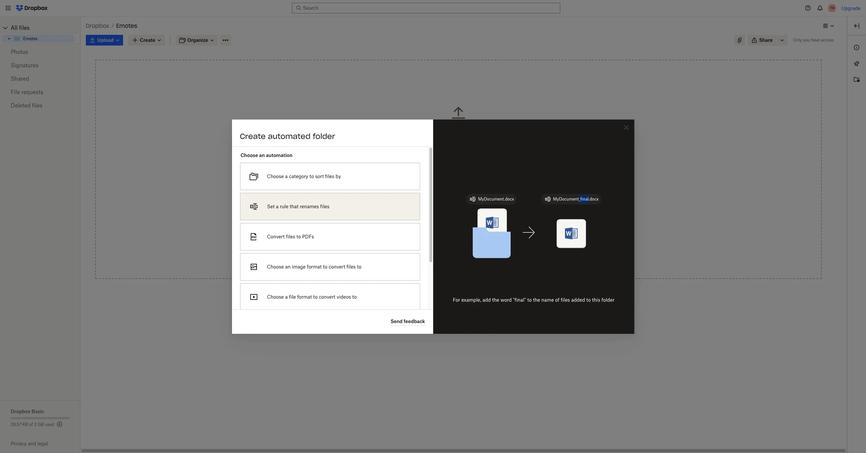 Task type: locate. For each thing, give the bounding box(es) containing it.
0 vertical spatial emotes
[[116, 22, 137, 29]]

signatures link
[[11, 59, 70, 72]]

files right convert
[[286, 234, 295, 240]]

1 vertical spatial added
[[571, 297, 585, 303]]

0 horizontal spatial added
[[461, 222, 475, 228]]

1 horizontal spatial access
[[821, 38, 834, 43]]

and left legal
[[28, 441, 36, 447]]

0 horizontal spatial emotes
[[23, 36, 38, 41]]

1 horizontal spatial added
[[571, 297, 585, 303]]

used
[[45, 423, 54, 428]]

photos link
[[11, 45, 70, 59]]

format right image
[[307, 264, 322, 270]]

dropbox logo - go to the homepage image
[[13, 3, 50, 13]]

access
[[821, 38, 834, 43], [462, 241, 477, 247]]

mydocument _final .docx
[[553, 197, 599, 202]]

add inside create automated folder dialog
[[483, 297, 491, 303]]

this inside create automated folder dialog
[[592, 297, 600, 303]]

access right manage
[[462, 241, 477, 247]]

1 horizontal spatial dropbox
[[86, 22, 109, 29]]

1 horizontal spatial emotes
[[116, 22, 137, 29]]

added inside more ways to add content element
[[461, 222, 475, 228]]

0 horizontal spatial share
[[418, 241, 431, 247]]

access inside more ways to add content element
[[462, 241, 477, 247]]

more
[[429, 167, 441, 173]]

open pinned items image
[[853, 60, 861, 68]]

1 horizontal spatial add
[[483, 297, 491, 303]]

0 vertical spatial access
[[821, 38, 834, 43]]

add
[[461, 167, 469, 173], [483, 297, 491, 303]]

add left content
[[461, 167, 469, 173]]

1 vertical spatial share
[[418, 241, 431, 247]]

0 vertical spatial convert
[[329, 264, 345, 270]]

automation
[[266, 152, 293, 158]]

drop files here to upload, or use the 'upload' button
[[430, 126, 487, 139]]

1 vertical spatial and
[[28, 441, 36, 447]]

the inside drop files here to upload, or use the 'upload' button
[[445, 133, 452, 139]]

choose for choose an image format to convert files to
[[267, 264, 284, 270]]

here
[[453, 126, 463, 132]]

2
[[34, 423, 37, 428]]

files inside 'tree'
[[19, 24, 30, 31]]

0 vertical spatial added
[[461, 222, 475, 228]]

choose down create
[[241, 152, 258, 158]]

global header element
[[0, 0, 866, 16]]

emotes
[[116, 22, 137, 29], [23, 36, 38, 41]]

files up videos
[[347, 264, 356, 270]]

2 vertical spatial a
[[285, 294, 288, 300]]

0 vertical spatial format
[[307, 264, 322, 270]]

0 horizontal spatial access
[[462, 241, 477, 247]]

choose left file
[[267, 294, 284, 300]]

emotes down all files
[[23, 36, 38, 41]]

0 horizontal spatial the
[[445, 133, 452, 139]]

dropbox
[[86, 22, 109, 29], [11, 409, 30, 415]]

share left the only
[[759, 37, 773, 43]]

the left name
[[533, 297, 540, 303]]

convert left videos
[[319, 294, 336, 300]]

share for share
[[759, 37, 773, 43]]

1 vertical spatial this
[[484, 241, 492, 247]]

0 vertical spatial a
[[285, 174, 288, 179]]

deleted
[[11, 102, 31, 109]]

open details pane image
[[853, 22, 861, 30]]

and inside more ways to add content element
[[432, 241, 441, 247]]

format for file
[[297, 294, 312, 300]]

files right all
[[19, 24, 30, 31]]

dropbox up 28.57
[[11, 409, 30, 415]]

name
[[542, 297, 554, 303]]

file
[[11, 89, 20, 96]]

choose down automation
[[267, 174, 284, 179]]

share inside button
[[759, 37, 773, 43]]

1 horizontal spatial and
[[432, 241, 441, 247]]

files
[[19, 24, 30, 31], [32, 102, 43, 109], [442, 126, 452, 132], [325, 174, 334, 179], [320, 204, 330, 209], [438, 222, 447, 228], [286, 234, 295, 240], [347, 264, 356, 270], [561, 297, 570, 303]]

0 horizontal spatial add
[[461, 167, 469, 173]]

1 vertical spatial access
[[462, 241, 477, 247]]

all files link
[[11, 22, 80, 33]]

access right have
[[821, 38, 834, 43]]

and left manage
[[432, 241, 441, 247]]

0 vertical spatial dropbox
[[86, 22, 109, 29]]

all files tree
[[1, 22, 80, 44]]

an left automation
[[259, 152, 265, 158]]

a for file
[[285, 294, 288, 300]]

of right name
[[555, 297, 560, 303]]

0 horizontal spatial an
[[259, 152, 265, 158]]

0 vertical spatial of
[[555, 297, 560, 303]]

send feedback button
[[391, 318, 425, 326]]

to
[[465, 126, 469, 132], [455, 167, 460, 173], [310, 174, 314, 179], [449, 222, 453, 228], [476, 222, 481, 228], [297, 234, 301, 240], [478, 241, 483, 247], [323, 264, 327, 270], [357, 264, 362, 270], [313, 294, 318, 300], [352, 294, 357, 300], [528, 297, 532, 303], [587, 297, 591, 303]]

a right set
[[276, 204, 279, 209]]

folder
[[313, 132, 335, 141], [491, 222, 504, 228], [494, 241, 506, 247], [602, 297, 615, 303]]

emotes right /
[[116, 22, 137, 29]]

shared
[[11, 75, 29, 82]]

1 vertical spatial add
[[483, 297, 491, 303]]

legal
[[37, 441, 48, 447]]

dropbox for dropbox basic
[[11, 409, 30, 415]]

access button
[[403, 181, 514, 194]]

0 vertical spatial add
[[461, 167, 469, 173]]

added right be
[[461, 222, 475, 228]]

the
[[445, 133, 452, 139], [492, 297, 499, 303], [533, 297, 540, 303]]

1 horizontal spatial an
[[285, 264, 291, 270]]

import
[[418, 203, 433, 209]]

format
[[307, 264, 322, 270], [297, 294, 312, 300]]

format right file
[[297, 294, 312, 300]]

share inside more ways to add content element
[[418, 241, 431, 247]]

1 vertical spatial format
[[297, 294, 312, 300]]

1 vertical spatial emotes
[[23, 36, 38, 41]]

privacy
[[11, 441, 27, 447]]

the for add
[[533, 297, 540, 303]]

added right name
[[571, 297, 585, 303]]

get more space image
[[56, 421, 64, 429]]

share down request
[[418, 241, 431, 247]]

add right example,
[[483, 297, 491, 303]]

files right renames
[[320, 204, 330, 209]]

and for legal
[[28, 441, 36, 447]]

signatures
[[11, 62, 38, 69]]

rule
[[280, 204, 289, 209]]

1 vertical spatial convert
[[319, 294, 336, 300]]

convert up videos
[[329, 264, 345, 270]]

0 horizontal spatial dropbox
[[11, 409, 30, 415]]

files left be
[[438, 222, 447, 228]]

of
[[555, 297, 560, 303], [29, 423, 33, 428]]

share
[[759, 37, 773, 43], [418, 241, 431, 247]]

0 horizontal spatial and
[[28, 441, 36, 447]]

access for manage
[[462, 241, 477, 247]]

1 vertical spatial an
[[285, 264, 291, 270]]

0 vertical spatial this
[[482, 222, 490, 228]]

of left 2
[[29, 423, 33, 428]]

a for category
[[285, 174, 288, 179]]

this
[[482, 222, 490, 228], [484, 241, 492, 247], [592, 297, 600, 303]]

create automated folder dialog
[[232, 120, 634, 374]]

for example, add the word "final" to the name of files added to this folder
[[453, 297, 615, 303]]

choose left image
[[267, 264, 284, 270]]

pdfs
[[302, 234, 314, 240]]

open information panel image
[[853, 44, 861, 52]]

1 vertical spatial a
[[276, 204, 279, 209]]

file requests
[[11, 89, 43, 96]]

dropbox left /
[[86, 22, 109, 29]]

format for image
[[307, 264, 322, 270]]

2 vertical spatial this
[[592, 297, 600, 303]]

1 horizontal spatial share
[[759, 37, 773, 43]]

import from google drive
[[418, 203, 475, 209]]

files up use
[[442, 126, 452, 132]]

files left by
[[325, 174, 334, 179]]

2 horizontal spatial the
[[533, 297, 540, 303]]

privacy and legal link
[[11, 441, 80, 447]]

only you have access
[[793, 38, 834, 43]]

an left image
[[285, 264, 291, 270]]

0 vertical spatial and
[[432, 241, 441, 247]]

request
[[418, 222, 437, 228]]

1 horizontal spatial of
[[555, 297, 560, 303]]

more ways to add content
[[429, 167, 488, 173]]

for
[[453, 297, 460, 303]]

upgrade link
[[842, 5, 861, 11]]

shared link
[[11, 72, 70, 86]]

access for have
[[821, 38, 834, 43]]

the left word
[[492, 297, 499, 303]]

added
[[461, 222, 475, 228], [571, 297, 585, 303]]

an for image
[[285, 264, 291, 270]]

1 vertical spatial dropbox
[[11, 409, 30, 415]]

drive
[[464, 203, 475, 209]]

0 vertical spatial share
[[759, 37, 773, 43]]

0 horizontal spatial of
[[29, 423, 33, 428]]

choose for choose a category to sort files by
[[267, 174, 284, 179]]

the right use
[[445, 133, 452, 139]]

and
[[432, 241, 441, 247], [28, 441, 36, 447]]

emotes inside all files 'tree'
[[23, 36, 38, 41]]

0 vertical spatial an
[[259, 152, 265, 158]]

by
[[336, 174, 341, 179]]

only
[[793, 38, 802, 43]]

a left category
[[285, 174, 288, 179]]

an
[[259, 152, 265, 158], [285, 264, 291, 270]]

and for manage
[[432, 241, 441, 247]]

or
[[430, 133, 435, 139]]

a left file
[[285, 294, 288, 300]]

choose
[[241, 152, 258, 158], [267, 174, 284, 179], [267, 264, 284, 270], [267, 294, 284, 300]]

category
[[289, 174, 308, 179]]



Task type: describe. For each thing, give the bounding box(es) containing it.
send
[[391, 319, 403, 325]]

dropbox link
[[86, 21, 109, 30]]

28.57
[[11, 423, 21, 428]]

added inside create automated folder dialog
[[571, 297, 585, 303]]

deleted files link
[[11, 99, 70, 112]]

set a rule that renames files
[[267, 204, 330, 209]]

gb
[[38, 423, 44, 428]]

create automated folder
[[240, 132, 335, 141]]

renames
[[300, 204, 319, 209]]

deleted files
[[11, 102, 43, 109]]

videos
[[337, 294, 351, 300]]

"final"
[[513, 297, 526, 303]]

an for automation
[[259, 152, 265, 158]]

open activity image
[[853, 76, 861, 84]]

that
[[290, 204, 299, 209]]

word
[[501, 297, 512, 303]]

image
[[292, 264, 306, 270]]

privacy and legal
[[11, 441, 48, 447]]

convert for files
[[329, 264, 345, 270]]

ways
[[442, 167, 454, 173]]

files down file requests link
[[32, 102, 43, 109]]

share button
[[748, 35, 777, 46]]

the for here
[[445, 133, 452, 139]]

file
[[289, 294, 296, 300]]

choose a file format to convert videos to
[[267, 294, 357, 300]]

access
[[418, 184, 434, 190]]

have
[[811, 38, 820, 43]]

files inside more ways to add content element
[[438, 222, 447, 228]]

more ways to add content element
[[402, 167, 516, 257]]

google
[[446, 203, 462, 209]]

feedback
[[404, 319, 425, 325]]

automated
[[268, 132, 311, 141]]

of inside create automated folder dialog
[[555, 297, 560, 303]]

convert files to pdfs
[[267, 234, 314, 240]]

content
[[470, 167, 488, 173]]

set
[[267, 204, 275, 209]]

28.57 kb of 2 gb used
[[11, 423, 54, 428]]

choose for choose an automation
[[241, 152, 258, 158]]

you
[[803, 38, 810, 43]]

a for rule
[[276, 204, 279, 209]]

convert for videos
[[319, 294, 336, 300]]

mydocument
[[553, 197, 579, 202]]

1 horizontal spatial the
[[492, 297, 499, 303]]

basic
[[32, 409, 44, 415]]

all
[[11, 24, 18, 31]]

file requests link
[[11, 86, 70, 99]]

dropbox / emotes
[[86, 22, 137, 29]]

sort
[[315, 174, 324, 179]]

from
[[435, 203, 445, 209]]

choose an image format to convert files to
[[267, 264, 362, 270]]

files right name
[[561, 297, 570, 303]]

request files to be added to this folder
[[418, 222, 504, 228]]

.docx
[[589, 197, 599, 202]]

choose for choose a file format to convert videos to
[[267, 294, 284, 300]]

drop
[[430, 126, 441, 132]]

button
[[472, 133, 487, 139]]

emotes link
[[14, 35, 74, 43]]

use
[[436, 133, 444, 139]]

upgrade
[[842, 5, 861, 11]]

dropbox for dropbox / emotes
[[86, 22, 109, 29]]

choose a category to sort files by
[[267, 174, 341, 179]]

be
[[454, 222, 460, 228]]

files inside drop files here to upload, or use the 'upload' button
[[442, 126, 452, 132]]

send feedback
[[391, 319, 425, 325]]

kb
[[22, 423, 28, 428]]

photos
[[11, 49, 28, 55]]

convert
[[267, 234, 285, 240]]

manage
[[442, 241, 461, 247]]

to inside drop files here to upload, or use the 'upload' button
[[465, 126, 469, 132]]

create
[[240, 132, 266, 141]]

dropbox basic
[[11, 409, 44, 415]]

upload,
[[470, 126, 487, 132]]

mydocument.docx
[[478, 197, 514, 202]]

1 vertical spatial of
[[29, 423, 33, 428]]

share and manage access to this folder
[[418, 241, 506, 247]]

choose an automation
[[241, 152, 293, 158]]

_final
[[579, 197, 589, 202]]

example,
[[462, 297, 481, 303]]

all files
[[11, 24, 30, 31]]

/
[[111, 23, 114, 29]]

share for share and manage access to this folder
[[418, 241, 431, 247]]

'upload'
[[453, 133, 471, 139]]

requests
[[21, 89, 43, 96]]



Task type: vqa. For each thing, say whether or not it's contained in the screenshot.
Hide on the right of page
no



